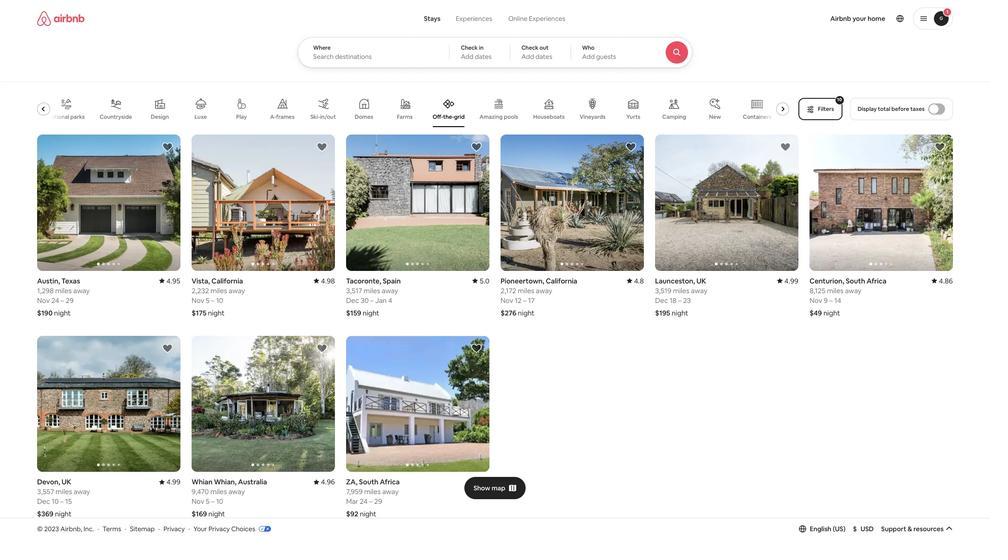 Task type: locate. For each thing, give the bounding box(es) containing it.
miles for devon, uk 3,557 miles away dec 10 – 15 $369 night
[[56, 487, 72, 496]]

1 horizontal spatial check
[[522, 44, 539, 52]]

launceston, uk 3,519 miles away dec 18 – 23 $195 night
[[655, 276, 708, 317]]

1 vertical spatial 5
[[206, 497, 210, 506]]

4
[[388, 296, 392, 305]]

· left privacy link
[[158, 525, 160, 533]]

– inside the devon, uk 3,557 miles away dec 10 – 15 $369 night
[[60, 497, 64, 506]]

group for austin, texas 1,298 miles away nov 24 – 29 $190 night
[[37, 135, 181, 271]]

check for check in add dates
[[461, 44, 478, 52]]

miles inside za, south africa 7,959 miles away mar 24 – 29 $92 night
[[364, 487, 381, 496]]

– for devon, uk 3,557 miles away dec 10 – 15 $369 night
[[60, 497, 64, 506]]

night inside vista, california 2,232 miles away nov 5 – 10 $175 night
[[208, 308, 225, 317]]

2 horizontal spatial add
[[582, 52, 595, 61]]

uk for devon, uk
[[62, 478, 71, 486]]

nov down 9,470
[[192, 497, 204, 506]]

texas
[[61, 276, 80, 285]]

4.96 out of 5 average rating image
[[314, 478, 335, 486]]

austin, texas 1,298 miles away nov 24 – 29 $190 night
[[37, 276, 90, 317]]

0 horizontal spatial 4.99
[[167, 478, 181, 486]]

amazing
[[480, 113, 503, 121]]

dec for dec 30 – jan 4
[[346, 296, 359, 305]]

away for austin, texas 1,298 miles away nov 24 – 29 $190 night
[[73, 286, 90, 295]]

1 dates from the left
[[475, 52, 492, 61]]

frames
[[276, 113, 295, 121]]

miles inside launceston, uk 3,519 miles away dec 18 – 23 $195 night
[[673, 286, 690, 295]]

terms
[[103, 525, 121, 533]]

experiences right "online"
[[529, 14, 566, 23]]

dec inside launceston, uk 3,519 miles away dec 18 – 23 $195 night
[[655, 296, 668, 305]]

camping
[[663, 113, 686, 121]]

24 down 1,298
[[51, 296, 59, 305]]

2 california from the left
[[546, 276, 578, 285]]

add to wishlist: launceston, uk image
[[780, 142, 791, 153]]

pioneertown,
[[501, 276, 545, 285]]

0 vertical spatial 29
[[66, 296, 74, 305]]

nov
[[37, 296, 50, 305], [192, 296, 204, 305], [501, 296, 513, 305], [810, 296, 823, 305], [192, 497, 204, 506]]

south inside centurion, south africa 8,125 miles away nov 9 – 14 $49 night
[[846, 276, 865, 285]]

california right vista,
[[212, 276, 243, 285]]

night right $92
[[360, 510, 376, 518]]

29 down texas
[[66, 296, 74, 305]]

$190
[[37, 308, 53, 317]]

dates down out
[[536, 52, 552, 61]]

privacy right your
[[209, 525, 230, 533]]

nov down 1,298
[[37, 296, 50, 305]]

30
[[361, 296, 369, 305]]

away right 3,557
[[74, 487, 90, 496]]

check left out
[[522, 44, 539, 52]]

night inside the pioneertown, california 2,172 miles away nov 12 – 17 $276 night
[[518, 308, 535, 317]]

airbnb your home link
[[825, 9, 891, 28]]

1 add from the left
[[461, 52, 474, 61]]

away down texas
[[73, 286, 90, 295]]

group for tacoronte, spain 3,517 miles away dec 30 – jan 4 $159 night
[[346, 135, 490, 271]]

miles for austin, texas 1,298 miles away nov 24 – 29 $190 night
[[55, 286, 72, 295]]

national
[[47, 113, 69, 121]]

1 california from the left
[[212, 276, 243, 285]]

3 add from the left
[[582, 52, 595, 61]]

add to wishlist: pioneertown, california image
[[626, 142, 637, 153]]

1 horizontal spatial california
[[546, 276, 578, 285]]

nov for nov 12 – 17
[[501, 296, 513, 305]]

miles inside whian whian, australia 9,470 miles away nov 5 – 10 $169 night
[[210, 487, 227, 496]]

centurion, south africa 8,125 miles away nov 9 – 14 $49 night
[[810, 276, 887, 317]]

your privacy choices link
[[194, 525, 271, 534]]

nov down the 2,172
[[501, 296, 513, 305]]

in/out
[[320, 113, 336, 121]]

away inside tacoronte, spain 3,517 miles away dec 30 – jan 4 $159 night
[[382, 286, 398, 295]]

– inside austin, texas 1,298 miles away nov 24 – 29 $190 night
[[61, 296, 64, 305]]

miles right '2,232'
[[211, 286, 227, 295]]

usd
[[861, 525, 874, 533]]

1 horizontal spatial 29
[[374, 497, 382, 506]]

1 vertical spatial south
[[359, 478, 379, 486]]

night inside tacoronte, spain 3,517 miles away dec 30 – jan 4 $159 night
[[363, 308, 379, 317]]

luxe
[[195, 113, 207, 121]]

1 experiences from the left
[[456, 14, 492, 23]]

· right inc.
[[98, 525, 99, 533]]

4.87
[[476, 478, 490, 486]]

1 horizontal spatial 4.99
[[785, 276, 799, 285]]

3,557
[[37, 487, 54, 496]]

night inside whian whian, australia 9,470 miles away nov 5 – 10 $169 night
[[209, 510, 225, 518]]

2 experiences from the left
[[529, 14, 566, 23]]

away down launceston,
[[691, 286, 708, 295]]

– inside za, south africa 7,959 miles away mar 24 – 29 $92 night
[[369, 497, 373, 506]]

4.98 out of 5 average rating image
[[314, 276, 335, 285]]

group containing national parks
[[37, 91, 793, 127]]

miles inside the pioneertown, california 2,172 miles away nov 12 – 17 $276 night
[[518, 286, 535, 295]]

10 inside vista, california 2,232 miles away nov 5 – 10 $175 night
[[216, 296, 223, 305]]

group for devon, uk 3,557 miles away dec 10 – 15 $369 night
[[37, 336, 181, 472]]

africa for centurion, south africa 8,125 miles away nov 9 – 14 $49 night
[[867, 276, 887, 285]]

privacy
[[164, 525, 185, 533], [209, 525, 230, 533]]

group for centurion, south africa 8,125 miles away nov 9 – 14 $49 night
[[810, 135, 953, 271]]

filters
[[818, 105, 834, 113]]

0 horizontal spatial privacy
[[164, 525, 185, 533]]

who
[[582, 44, 595, 52]]

night down 17
[[518, 308, 535, 317]]

2 check from the left
[[522, 44, 539, 52]]

miles right 7,959
[[364, 487, 381, 496]]

profile element
[[588, 0, 953, 37]]

0 vertical spatial uk
[[697, 276, 707, 285]]

None search field
[[298, 0, 718, 68]]

– inside the pioneertown, california 2,172 miles away nov 12 – 17 $276 night
[[523, 296, 527, 305]]

experiences up in at the top left of page
[[456, 14, 492, 23]]

1 horizontal spatial uk
[[697, 276, 707, 285]]

24 right mar
[[360, 497, 368, 506]]

away right '2,232'
[[229, 286, 245, 295]]

2 horizontal spatial dec
[[655, 296, 668, 305]]

miles up 30
[[364, 286, 380, 295]]

4.99 left centurion,
[[785, 276, 799, 285]]

5 down 9,470
[[206, 497, 210, 506]]

– inside launceston, uk 3,519 miles away dec 18 – 23 $195 night
[[678, 296, 682, 305]]

1 horizontal spatial privacy
[[209, 525, 230, 533]]

away inside austin, texas 1,298 miles away nov 24 – 29 $190 night
[[73, 286, 90, 295]]

0 horizontal spatial experiences
[[456, 14, 492, 23]]

night right $175
[[208, 308, 225, 317]]

4.95
[[167, 276, 181, 285]]

night down the 9
[[824, 308, 840, 317]]

away inside the pioneertown, california 2,172 miles away nov 12 – 17 $276 night
[[536, 286, 553, 295]]

2 privacy from the left
[[209, 525, 230, 533]]

– inside tacoronte, spain 3,517 miles away dec 30 – jan 4 $159 night
[[370, 296, 374, 305]]

africa inside centurion, south africa 8,125 miles away nov 9 – 14 $49 night
[[867, 276, 887, 285]]

new
[[709, 113, 721, 121]]

add to wishlist: austin, texas image
[[162, 142, 173, 153]]

sitemap link
[[130, 525, 155, 533]]

miles inside tacoronte, spain 3,517 miles away dec 30 – jan 4 $159 night
[[364, 286, 380, 295]]

dec down 3,519
[[655, 296, 668, 305]]

uk right launceston,
[[697, 276, 707, 285]]

4.99 left "whian"
[[167, 478, 181, 486]]

·
[[98, 525, 99, 533], [125, 525, 126, 533], [158, 525, 160, 533], [189, 525, 190, 533]]

24 inside za, south africa 7,959 miles away mar 24 – 29 $92 night
[[360, 497, 368, 506]]

your privacy choices
[[194, 525, 255, 533]]

night down 18
[[672, 308, 688, 317]]

0 horizontal spatial check
[[461, 44, 478, 52]]

away inside whian whian, australia 9,470 miles away nov 5 – 10 $169 night
[[229, 487, 245, 496]]

dec down 3,517
[[346, 296, 359, 305]]

away inside the devon, uk 3,557 miles away dec 10 – 15 $369 night
[[74, 487, 90, 496]]

0 horizontal spatial 24
[[51, 296, 59, 305]]

dates inside the check out add dates
[[536, 52, 552, 61]]

add down the experiences button
[[461, 52, 474, 61]]

nov inside centurion, south africa 8,125 miles away nov 9 – 14 $49 night
[[810, 296, 823, 305]]

1 5 from the top
[[206, 296, 210, 305]]

miles up 15
[[56, 487, 72, 496]]

away right the 8,125
[[845, 286, 862, 295]]

0 horizontal spatial add
[[461, 52, 474, 61]]

resources
[[914, 525, 944, 533]]

dates inside check in add dates
[[475, 52, 492, 61]]

privacy left your
[[164, 525, 185, 533]]

1 horizontal spatial dates
[[536, 52, 552, 61]]

dec down 3,557
[[37, 497, 50, 506]]

miles down texas
[[55, 286, 72, 295]]

29 right mar
[[374, 497, 382, 506]]

english
[[810, 525, 832, 533]]

0 vertical spatial 5
[[206, 296, 210, 305]]

uk right devon,
[[62, 478, 71, 486]]

california inside the pioneertown, california 2,172 miles away nov 12 – 17 $276 night
[[546, 276, 578, 285]]

check inside the check out add dates
[[522, 44, 539, 52]]

devon, uk 3,557 miles away dec 10 – 15 $369 night
[[37, 478, 90, 518]]

dates
[[475, 52, 492, 61], [536, 52, 552, 61]]

south inside za, south africa 7,959 miles away mar 24 – 29 $92 night
[[359, 478, 379, 486]]

farms
[[397, 113, 413, 121]]

add inside check in add dates
[[461, 52, 474, 61]]

california right pioneertown,
[[546, 276, 578, 285]]

0 horizontal spatial dec
[[37, 497, 50, 506]]

– inside whian whian, australia 9,470 miles away nov 5 – 10 $169 night
[[211, 497, 215, 506]]

english (us) button
[[799, 525, 846, 533]]

away inside vista, california 2,232 miles away nov 5 – 10 $175 night
[[229, 286, 245, 295]]

add
[[461, 52, 474, 61], [522, 52, 534, 61], [582, 52, 595, 61]]

5 inside whian whian, australia 9,470 miles away nov 5 – 10 $169 night
[[206, 497, 210, 506]]

south right centurion,
[[846, 276, 865, 285]]

support & resources button
[[882, 525, 953, 533]]

national parks
[[47, 113, 85, 121]]

devon,
[[37, 478, 60, 486]]

ski-
[[311, 113, 320, 121]]

away inside launceston, uk 3,519 miles away dec 18 – 23 $195 night
[[691, 286, 708, 295]]

south for centurion,
[[846, 276, 865, 285]]

miles inside centurion, south africa 8,125 miles away nov 9 – 14 $49 night
[[827, 286, 844, 295]]

dates for check in add dates
[[475, 52, 492, 61]]

display total before taxes
[[858, 105, 925, 113]]

3,519
[[655, 286, 672, 295]]

uk inside launceston, uk 3,519 miles away dec 18 – 23 $195 night
[[697, 276, 707, 285]]

1 vertical spatial uk
[[62, 478, 71, 486]]

1 horizontal spatial experiences
[[529, 14, 566, 23]]

grid
[[454, 113, 465, 121]]

total
[[878, 105, 891, 113]]

dec inside the devon, uk 3,557 miles away dec 10 – 15 $369 night
[[37, 497, 50, 506]]

miles for tacoronte, spain 3,517 miles away dec 30 – jan 4 $159 night
[[364, 286, 380, 295]]

1 horizontal spatial south
[[846, 276, 865, 285]]

29 inside austin, texas 1,298 miles away nov 24 – 29 $190 night
[[66, 296, 74, 305]]

away right 7,959
[[382, 487, 399, 496]]

add to wishlist: za, south africa image
[[471, 343, 482, 354]]

0 vertical spatial south
[[846, 276, 865, 285]]

nov inside vista, california 2,232 miles away nov 5 – 10 $175 night
[[192, 296, 204, 305]]

12
[[515, 296, 522, 305]]

miles up 23
[[673, 286, 690, 295]]

terms · sitemap · privacy
[[103, 525, 185, 533]]

0 horizontal spatial dates
[[475, 52, 492, 61]]

4.87 out of 5 average rating image
[[468, 478, 490, 486]]

miles inside austin, texas 1,298 miles away nov 24 – 29 $190 night
[[55, 286, 72, 295]]

5.0
[[480, 276, 490, 285]]

1 horizontal spatial dec
[[346, 296, 359, 305]]

whian whian, australia 9,470 miles away nov 5 – 10 $169 night
[[192, 478, 267, 518]]

1 vertical spatial 4.99
[[167, 478, 181, 486]]

night
[[54, 308, 71, 317], [208, 308, 225, 317], [363, 308, 379, 317], [518, 308, 535, 317], [672, 308, 688, 317], [824, 308, 840, 317], [55, 510, 71, 518], [209, 510, 225, 518], [360, 510, 376, 518]]

add for check out add dates
[[522, 52, 534, 61]]

1 horizontal spatial africa
[[867, 276, 887, 285]]

away inside centurion, south africa 8,125 miles away nov 9 – 14 $49 night
[[845, 286, 862, 295]]

–
[[61, 296, 64, 305], [211, 296, 215, 305], [370, 296, 374, 305], [523, 296, 527, 305], [678, 296, 682, 305], [830, 296, 833, 305], [60, 497, 64, 506], [211, 497, 215, 506], [369, 497, 373, 506]]

miles for launceston, uk 3,519 miles away dec 18 – 23 $195 night
[[673, 286, 690, 295]]

1 vertical spatial 24
[[360, 497, 368, 506]]

dec inside tacoronte, spain 3,517 miles away dec 30 – jan 4 $159 night
[[346, 296, 359, 305]]

· left your
[[189, 525, 190, 533]]

away for launceston, uk 3,519 miles away dec 18 – 23 $195 night
[[691, 286, 708, 295]]

0 vertical spatial 24
[[51, 296, 59, 305]]

dates down in at the top left of page
[[475, 52, 492, 61]]

1 check from the left
[[461, 44, 478, 52]]

add down online experiences
[[522, 52, 534, 61]]

1 horizontal spatial add
[[522, 52, 534, 61]]

night up your privacy choices
[[209, 510, 225, 518]]

0 horizontal spatial california
[[212, 276, 243, 285]]

night down 30
[[363, 308, 379, 317]]

10
[[216, 296, 223, 305], [52, 497, 59, 506], [216, 497, 223, 506]]

1 privacy from the left
[[164, 525, 185, 533]]

2 5 from the top
[[206, 497, 210, 506]]

2 add from the left
[[522, 52, 534, 61]]

airbnb,
[[60, 525, 82, 533]]

7,959
[[346, 487, 363, 496]]

where
[[313, 44, 331, 52]]

away
[[73, 286, 90, 295], [229, 286, 245, 295], [382, 286, 398, 295], [536, 286, 553, 295], [691, 286, 708, 295], [845, 286, 862, 295], [74, 487, 90, 496], [229, 487, 245, 496], [382, 487, 399, 496]]

away up 4
[[382, 286, 398, 295]]

2,172
[[501, 286, 516, 295]]

0 horizontal spatial south
[[359, 478, 379, 486]]

29
[[66, 296, 74, 305], [374, 497, 382, 506]]

check inside check in add dates
[[461, 44, 478, 52]]

africa inside za, south africa 7,959 miles away mar 24 – 29 $92 night
[[380, 478, 400, 486]]

airbnb
[[831, 14, 852, 23]]

1 vertical spatial 29
[[374, 497, 382, 506]]

nov inside austin, texas 1,298 miles away nov 24 – 29 $190 night
[[37, 296, 50, 305]]

miles up 14
[[827, 286, 844, 295]]

uk inside the devon, uk 3,557 miles away dec 10 – 15 $369 night
[[62, 478, 71, 486]]

0 horizontal spatial africa
[[380, 478, 400, 486]]

5 down '2,232'
[[206, 296, 210, 305]]

check left in at the top left of page
[[461, 44, 478, 52]]

california inside vista, california 2,232 miles away nov 5 – 10 $175 night
[[212, 276, 243, 285]]

1 · from the left
[[98, 525, 99, 533]]

night right $190
[[54, 308, 71, 317]]

filters button
[[799, 98, 843, 120]]

10 inside whian whian, australia 9,470 miles away nov 5 – 10 $169 night
[[216, 497, 223, 506]]

– inside vista, california 2,232 miles away nov 5 – 10 $175 night
[[211, 296, 215, 305]]

taxes
[[911, 105, 925, 113]]

amazing pools
[[480, 113, 518, 121]]

miles down pioneertown,
[[518, 286, 535, 295]]

nov down '2,232'
[[192, 296, 204, 305]]

experiences inside button
[[456, 14, 492, 23]]

miles inside vista, california 2,232 miles away nov 5 – 10 $175 night
[[211, 286, 227, 295]]

1 horizontal spatial 24
[[360, 497, 368, 506]]

9,470
[[192, 487, 209, 496]]

away down pioneertown,
[[536, 286, 553, 295]]

display total before taxes button
[[850, 98, 953, 120]]

vista, california 2,232 miles away nov 5 – 10 $175 night
[[192, 276, 245, 317]]

5
[[206, 296, 210, 305], [206, 497, 210, 506]]

california
[[212, 276, 243, 285], [546, 276, 578, 285]]

nov inside the pioneertown, california 2,172 miles away nov 12 – 17 $276 night
[[501, 296, 513, 305]]

add down who
[[582, 52, 595, 61]]

0 horizontal spatial uk
[[62, 478, 71, 486]]

24
[[51, 296, 59, 305], [360, 497, 368, 506]]

0 horizontal spatial 29
[[66, 296, 74, 305]]

before
[[892, 105, 910, 113]]

inc.
[[84, 525, 94, 533]]

group
[[37, 91, 793, 127], [37, 135, 181, 271], [192, 135, 335, 271], [346, 135, 490, 271], [501, 135, 644, 271], [655, 135, 799, 271], [810, 135, 953, 271], [37, 336, 181, 472], [192, 336, 335, 472], [346, 336, 490, 472]]

add inside the check out add dates
[[522, 52, 534, 61]]

2 dates from the left
[[536, 52, 552, 61]]

off-
[[433, 113, 443, 121]]

1 button
[[913, 7, 953, 30]]

away down "whian,"
[[229, 487, 245, 496]]

2023
[[44, 525, 59, 533]]

nov left the 9
[[810, 296, 823, 305]]

0 vertical spatial africa
[[867, 276, 887, 285]]

night down 15
[[55, 510, 71, 518]]

map
[[492, 484, 506, 492]]

south right za,
[[359, 478, 379, 486]]

night inside centurion, south africa 8,125 miles away nov 9 – 14 $49 night
[[824, 308, 840, 317]]

miles
[[55, 286, 72, 295], [211, 286, 227, 295], [364, 286, 380, 295], [518, 286, 535, 295], [673, 286, 690, 295], [827, 286, 844, 295], [56, 487, 72, 496], [210, 487, 227, 496], [364, 487, 381, 496]]

add to wishlist: centurion, south africa image
[[935, 142, 946, 153]]

5 inside vista, california 2,232 miles away nov 5 – 10 $175 night
[[206, 296, 210, 305]]

miles down "whian,"
[[210, 487, 227, 496]]

miles inside the devon, uk 3,557 miles away dec 10 – 15 $369 night
[[56, 487, 72, 496]]

· right the terms
[[125, 525, 126, 533]]

1 vertical spatial africa
[[380, 478, 400, 486]]

a-
[[270, 113, 276, 121]]

0 vertical spatial 4.99
[[785, 276, 799, 285]]



Task type: describe. For each thing, give the bounding box(es) containing it.
in
[[479, 44, 484, 52]]

18
[[670, 296, 677, 305]]

away for vista, california 2,232 miles away nov 5 – 10 $175 night
[[229, 286, 245, 295]]

5.0 out of 5 average rating image
[[472, 276, 490, 285]]

miles for vista, california 2,232 miles away nov 5 – 10 $175 night
[[211, 286, 227, 295]]

$369
[[37, 510, 53, 518]]

4.99 for devon, uk 3,557 miles away dec 10 – 15 $369 night
[[167, 478, 181, 486]]

nov for nov 24 – 29
[[37, 296, 50, 305]]

privacy link
[[164, 525, 185, 533]]

australia
[[238, 478, 267, 486]]

miles for pioneertown, california 2,172 miles away nov 12 – 17 $276 night
[[518, 286, 535, 295]]

countryside
[[100, 113, 132, 121]]

14
[[835, 296, 842, 305]]

29 inside za, south africa 7,959 miles away mar 24 – 29 $92 night
[[374, 497, 382, 506]]

online experiences link
[[500, 9, 574, 28]]

4.95 out of 5 average rating image
[[159, 276, 181, 285]]

4.98
[[321, 276, 335, 285]]

– inside centurion, south africa 8,125 miles away nov 9 – 14 $49 night
[[830, 296, 833, 305]]

3,517
[[346, 286, 362, 295]]

4.96
[[321, 478, 335, 486]]

spain
[[383, 276, 401, 285]]

centurion,
[[810, 276, 845, 285]]

add to wishlist: devon, uk image
[[162, 343, 173, 354]]

dec for dec 10 – 15
[[37, 497, 50, 506]]

pools
[[504, 113, 518, 121]]

california for 2,172 miles away
[[546, 276, 578, 285]]

add inside who add guests
[[582, 52, 595, 61]]

home
[[868, 14, 886, 23]]

privacy inside "link"
[[209, 525, 230, 533]]

whian
[[192, 478, 213, 486]]

online
[[509, 14, 528, 23]]

group for za, south africa 7,959 miles away mar 24 – 29 $92 night
[[346, 336, 490, 472]]

add for check in add dates
[[461, 52, 474, 61]]

dates for check out add dates
[[536, 52, 552, 61]]

stays tab panel
[[298, 37, 718, 68]]

who add guests
[[582, 44, 616, 61]]

parks
[[70, 113, 85, 121]]

add to wishlist: vista, california image
[[317, 142, 328, 153]]

2 · from the left
[[125, 525, 126, 533]]

add to wishlist: whian whian, australia image
[[317, 343, 328, 354]]

display
[[858, 105, 877, 113]]

group for whian whian, australia 9,470 miles away nov 5 – 10 $169 night
[[192, 336, 335, 472]]

$195
[[655, 308, 670, 317]]

check in add dates
[[461, 44, 492, 61]]

pioneertown, california 2,172 miles away nov 12 – 17 $276 night
[[501, 276, 578, 317]]

night inside za, south africa 7,959 miles away mar 24 – 29 $92 night
[[360, 510, 376, 518]]

night inside launceston, uk 3,519 miles away dec 18 – 23 $195 night
[[672, 308, 688, 317]]

– for launceston, uk 3,519 miles away dec 18 – 23 $195 night
[[678, 296, 682, 305]]

group for vista, california 2,232 miles away nov 5 – 10 $175 night
[[192, 135, 335, 271]]

4.86 out of 5 average rating image
[[932, 276, 953, 285]]

show
[[474, 484, 490, 492]]

$276
[[501, 308, 517, 317]]

uk for launceston, uk
[[697, 276, 707, 285]]

4 · from the left
[[189, 525, 190, 533]]

california for 2,232 miles away
[[212, 276, 243, 285]]

south for za,
[[359, 478, 379, 486]]

experiences inside online experiences link
[[529, 14, 566, 23]]

show map
[[474, 484, 506, 492]]

jan
[[375, 296, 387, 305]]

dec for dec 18 – 23
[[655, 296, 668, 305]]

4.99 out of 5 average rating image
[[159, 478, 181, 486]]

none search field containing stays
[[298, 0, 718, 68]]

night inside austin, texas 1,298 miles away nov 24 – 29 $190 night
[[54, 308, 71, 317]]

support
[[882, 525, 907, 533]]

vista,
[[192, 276, 210, 285]]

– for tacoronte, spain 3,517 miles away dec 30 – jan 4 $159 night
[[370, 296, 374, 305]]

stays
[[424, 14, 441, 23]]

online experiences
[[509, 14, 566, 23]]

airbnb your home
[[831, 14, 886, 23]]

$159
[[346, 308, 361, 317]]

terms link
[[103, 525, 121, 533]]

1,298
[[37, 286, 54, 295]]

10 inside the devon, uk 3,557 miles away dec 10 – 15 $369 night
[[52, 497, 59, 506]]

away for pioneertown, california 2,172 miles away nov 12 – 17 $276 night
[[536, 286, 553, 295]]

group for launceston, uk 3,519 miles away dec 18 – 23 $195 night
[[655, 135, 799, 271]]

24 inside austin, texas 1,298 miles away nov 24 – 29 $190 night
[[51, 296, 59, 305]]

©
[[37, 525, 43, 533]]

containers
[[743, 113, 772, 121]]

4.86
[[939, 276, 953, 285]]

Where field
[[313, 52, 435, 61]]

away inside za, south africa 7,959 miles away mar 24 – 29 $92 night
[[382, 487, 399, 496]]

$ usd
[[853, 525, 874, 533]]

stays button
[[417, 9, 448, 28]]

support & resources
[[882, 525, 944, 533]]

$49
[[810, 308, 822, 317]]

23
[[683, 296, 691, 305]]

what can we help you find? tab list
[[417, 9, 500, 28]]

africa for za, south africa 7,959 miles away mar 24 – 29 $92 night
[[380, 478, 400, 486]]

3 · from the left
[[158, 525, 160, 533]]

away for tacoronte, spain 3,517 miles away dec 30 – jan 4 $159 night
[[382, 286, 398, 295]]

4.8
[[634, 276, 644, 285]]

4.99 for launceston, uk 3,519 miles away dec 18 – 23 $195 night
[[785, 276, 799, 285]]

add to wishlist: tacoronte, spain image
[[471, 142, 482, 153]]

nov for nov 5 – 10
[[192, 296, 204, 305]]

mar
[[346, 497, 358, 506]]

guests
[[596, 52, 616, 61]]

your
[[853, 14, 867, 23]]

launceston,
[[655, 276, 695, 285]]

group for pioneertown, california 2,172 miles away nov 12 – 17 $276 night
[[501, 135, 644, 271]]

ski-in/out
[[311, 113, 336, 121]]

domes
[[355, 113, 373, 121]]

houseboats
[[533, 113, 565, 121]]

choices
[[231, 525, 255, 533]]

check out add dates
[[522, 44, 552, 61]]

show map button
[[464, 477, 526, 499]]

night inside the devon, uk 3,557 miles away dec 10 – 15 $369 night
[[55, 510, 71, 518]]

15
[[65, 497, 72, 506]]

za,
[[346, 478, 358, 486]]

– for austin, texas 1,298 miles away nov 24 – 29 $190 night
[[61, 296, 64, 305]]

a-frames
[[270, 113, 295, 121]]

– for pioneertown, california 2,172 miles away nov 12 – 17 $276 night
[[523, 296, 527, 305]]

$169
[[192, 510, 207, 518]]

4.99 out of 5 average rating image
[[777, 276, 799, 285]]

8,125
[[810, 286, 826, 295]]

za, south africa 7,959 miles away mar 24 – 29 $92 night
[[346, 478, 400, 518]]

$175
[[192, 308, 207, 317]]

design
[[151, 113, 169, 121]]

austin,
[[37, 276, 60, 285]]

check for check out add dates
[[522, 44, 539, 52]]

– for vista, california 2,232 miles away nov 5 – 10 $175 night
[[211, 296, 215, 305]]

© 2023 airbnb, inc. ·
[[37, 525, 99, 533]]

your
[[194, 525, 207, 533]]

nov inside whian whian, australia 9,470 miles away nov 5 – 10 $169 night
[[192, 497, 204, 506]]

away for devon, uk 3,557 miles away dec 10 – 15 $369 night
[[74, 487, 90, 496]]

4.8 out of 5 average rating image
[[627, 276, 644, 285]]

&
[[908, 525, 913, 533]]



Task type: vqa. For each thing, say whether or not it's contained in the screenshot.
group associated with Centurion, South Africa 8,125 miles away Nov 9 – 14 $49 night
yes



